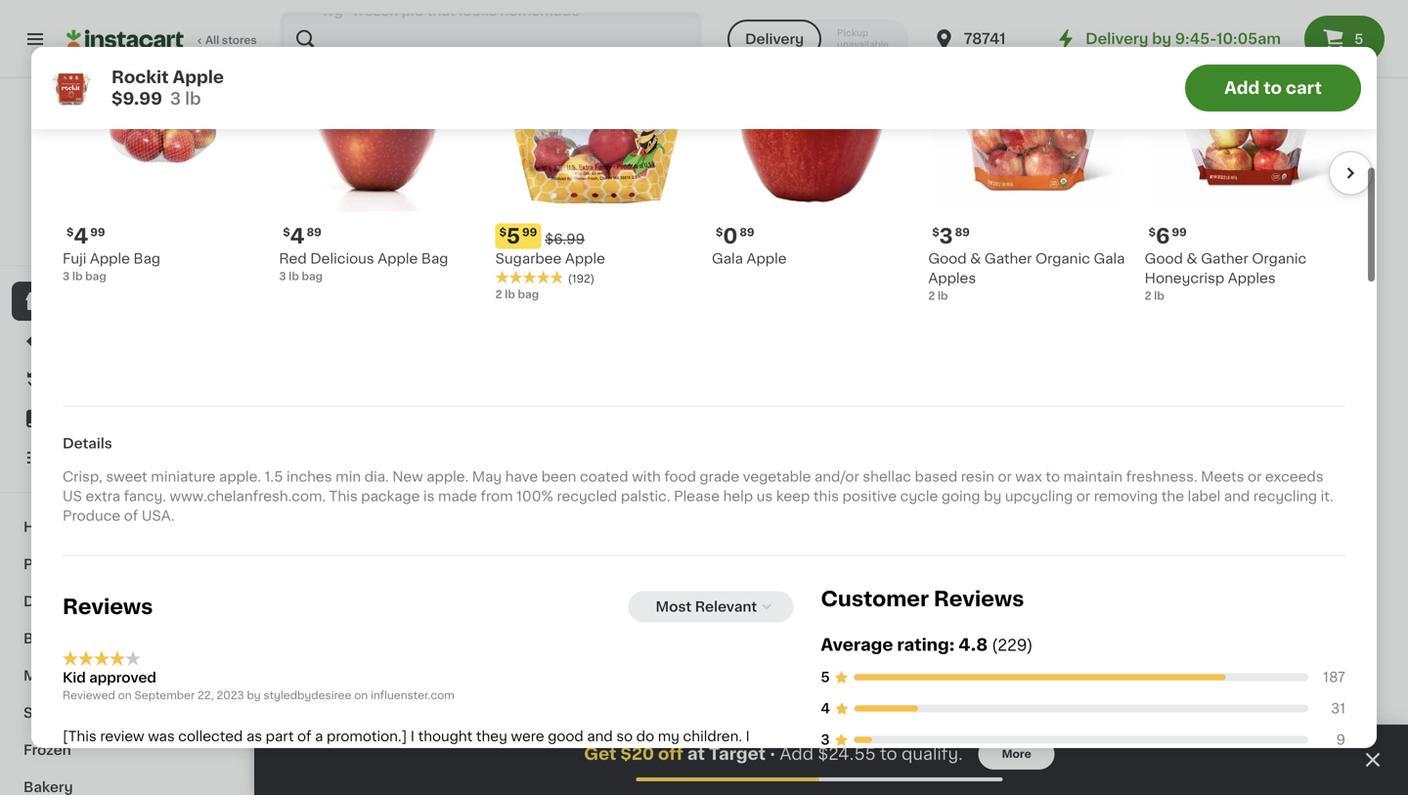 Task type: vqa. For each thing, say whether or not it's contained in the screenshot.


Task type: describe. For each thing, give the bounding box(es) containing it.
snacks
[[23, 706, 75, 720]]

89 for good & gather organic gala apples
[[955, 227, 970, 238]]

beachside
[[475, 375, 548, 388]]

gala apple
[[712, 252, 787, 265]]

tape,
[[710, 766, 746, 780]]

1 horizontal spatial add to cart
[[1225, 80, 1323, 96]]

maintain
[[1064, 470, 1123, 484]]

$ 4 99 for fuji apple bag
[[67, 226, 105, 246]]

meat
[[23, 669, 60, 683]]

of inside the crisp, sweet miniature apple. 1.5 inches min dia. new apple. may have been coated with food grade vegetable and/or shellac based resin or wax to maintain freshness. meets or exceeds us extra fancy. www.chelanfresh.com. this package is made from 100% recycled palstic. please help us keep this positive cycle going by upcycling or removing the label and recycling it. produce of usa.
[[124, 509, 138, 523]]

influenster.com
[[371, 690, 455, 701]]

produce inside the crisp, sweet miniature apple. 1.5 inches min dia. new apple. may have been coated with food grade vegetable and/or shellac based resin or wax to maintain freshness. meets or exceeds us extra fancy. www.chelanfresh.com. this package is made from 100% recycled palstic. please help us keep this positive cycle going by upcycling or removing the label and recycling it. produce of usa.
[[63, 509, 121, 523]]

89 for market pantry whole vitamin d milk
[[502, 741, 517, 752]]

bag inside red delicious apple bag 3 lb bag
[[302, 271, 323, 282]]

$ for red delicious apple bag
[[283, 227, 290, 238]]

most relevant button
[[629, 592, 794, 623]]

1 vertical spatial so
[[449, 749, 466, 763]]

fruit
[[359, 111, 410, 132]]

$ for good & gather organic gala apples
[[933, 227, 940, 238]]

0 horizontal spatial or
[[998, 470, 1012, 484]]

us
[[63, 490, 82, 503]]

5 inside button
[[1355, 32, 1364, 46]]

red delicious apple bag 3 lb bag
[[279, 252, 448, 282]]

service type group
[[728, 20, 910, 59]]

$24.55
[[818, 746, 876, 763]]

2 i from the left
[[746, 730, 750, 744]]

$ 3 89 for good & gather organic gala apples
[[933, 226, 970, 246]]

[this
[[63, 730, 97, 744]]

3d
[[1062, 766, 1083, 780]]

4 for fuji apple bag
[[74, 226, 88, 246]]

all stores link
[[67, 12, 258, 67]]

holiday link
[[12, 509, 238, 546]]

product group containing 0
[[712, 15, 913, 268]]

•
[[770, 746, 776, 762]]

vitamin
[[475, 786, 527, 795]]

$ inside $ 5 99
[[500, 227, 507, 238]]

customer
[[821, 589, 929, 610]]

apple for sugarbee
[[565, 252, 606, 265]]

recycling
[[1254, 490, 1318, 503]]

to inside treatment tracker modal dialog
[[880, 746, 898, 763]]

and inside the crisp, sweet miniature apple. 1.5 inches min dia. new apple. may have been coated with food grade vegetable and/or shellac based resin or wax to maintain freshness. meets or exceeds us extra fancy. www.chelanfresh.com. this package is made from 100% recycled palstic. please help us keep this positive cycle going by upcycling or removing the label and recycling it. produce of usa.
[[1225, 490, 1251, 503]]

& for good & gather organic honeycrisp apples 2 lb
[[1187, 252, 1198, 265]]

99 for good & gather organic honeycrisp apples
[[1172, 227, 1187, 238]]

2 on from the left
[[354, 690, 368, 701]]

fresh
[[293, 111, 354, 132]]

$ 3 89 for market pantry whole vitamin d milk
[[479, 740, 517, 761]]

organic for 3
[[1036, 252, 1091, 265]]

made
[[438, 490, 477, 503]]

stores
[[222, 35, 257, 45]]

89 for gala apple
[[740, 227, 755, 238]]

lb inside good & gather organic honeycrisp apples 2 lb
[[1155, 290, 1165, 301]]

78741 button
[[933, 12, 1050, 67]]

100% satisfaction guarantee button
[[30, 231, 219, 250]]

vegetable
[[743, 470, 811, 484]]

from
[[481, 490, 513, 503]]

radiant
[[1094, 786, 1147, 795]]

sugarbee
[[496, 252, 562, 265]]

$ for fuji apple bag
[[67, 227, 74, 238]]

product group containing 6
[[1145, 15, 1346, 304]]

crest 3d white advanced radiant mint
[[1021, 766, 1185, 795]]

item carousel region containing 4
[[63, 7, 1374, 359]]

1 horizontal spatial cart
[[1286, 80, 1323, 96]]

apple inside red delicious apple bag 3 lb bag
[[378, 252, 418, 265]]

good & gather organic gala apples 2 lb
[[929, 252, 1125, 301]]

$ for gala apple
[[716, 227, 723, 238]]

white
[[1086, 766, 1126, 780]]

to inside product group
[[630, 31, 645, 45]]

delivery for delivery
[[746, 32, 804, 46]]

gather for 6
[[1202, 252, 1249, 265]]

children
[[494, 749, 550, 763]]

d
[[531, 786, 542, 795]]

promotion.]
[[327, 730, 407, 744]]

(192)
[[568, 273, 595, 284]]

$ 2 99
[[843, 740, 881, 761]]

1 horizontal spatial so
[[617, 730, 633, 744]]

4 for scotch tape, gift-wrap
[[669, 740, 683, 761]]

view more
[[1165, 114, 1239, 128]]

dairy & eggs
[[23, 595, 115, 609]]

hot
[[839, 786, 865, 795]]

99 inside $ 5 99
[[522, 227, 537, 238]]

red seedless grapes bag
[[1203, 375, 1351, 408]]

bag inside fuji apple bag 3 lb bag
[[85, 271, 106, 282]]

frozen link
[[12, 732, 238, 769]]

bag for red delicious apple bag 3 lb bag
[[422, 252, 448, 265]]

good
[[548, 730, 584, 744]]

$ inside $ 3 99
[[297, 741, 305, 752]]

market
[[475, 766, 523, 780]]

good for 3
[[929, 252, 967, 265]]

by inside the crisp, sweet miniature apple. 1.5 inches min dia. new apple. may have been coated with food grade vegetable and/or shellac based resin or wax to maintain freshness. meets or exceeds us extra fancy. www.chelanfresh.com. this package is made from 100% recycled palstic. please help us keep this positive cycle going by upcycling or removing the label and recycling it. produce of usa.
[[984, 490, 1002, 503]]

lb inside fuji apple bag 3 lb bag
[[72, 271, 83, 282]]

guarantee
[[151, 237, 207, 248]]

0 vertical spatial add to cart
[[598, 31, 677, 45]]

smaller
[[254, 749, 304, 763]]

don't
[[554, 749, 590, 763]]

1 horizontal spatial or
[[1077, 490, 1091, 503]]

please
[[674, 490, 720, 503]]

is
[[424, 490, 435, 503]]

keep
[[777, 490, 810, 503]]

delivery by 9:45-10:05am
[[1086, 32, 1282, 46]]

best
[[293, 502, 343, 523]]

are
[[229, 749, 250, 763]]

$ for scotch tape, gift-wrap
[[661, 741, 669, 752]]

customer reviews
[[821, 589, 1025, 610]]

a
[[315, 730, 323, 744]]

thought
[[418, 730, 473, 744]]

advanced
[[1021, 786, 1090, 795]]

the
[[1162, 490, 1185, 503]]

palstic.
[[621, 490, 671, 503]]

2 inside good & gather organic gala apples 2 lb
[[929, 290, 936, 301]]

meat & seafood link
[[12, 657, 238, 695]]

4.8
[[959, 637, 988, 654]]

beverages link
[[12, 620, 238, 657]]

reviewed
[[63, 690, 115, 701]]

100% inside the crisp, sweet miniature apple. 1.5 inches min dia. new apple. may have been coated with food grade vegetable and/or shellac based resin or wax to maintain freshness. meets or exceeds us extra fancy. www.chelanfresh.com. this package is made from 100% recycled palstic. please help us keep this positive cycle going by upcycling or removing the label and recycling it. produce of usa.
[[517, 490, 554, 503]]

instacart logo image
[[67, 27, 184, 51]]

5 inside product group
[[507, 226, 520, 246]]

4 for red delicious apple bag
[[290, 226, 305, 246]]

wax
[[1016, 470, 1043, 484]]

31
[[1332, 702, 1346, 716]]

& for snacks & candy
[[78, 706, 89, 720]]

grade
[[700, 470, 740, 484]]

target
[[709, 746, 766, 763]]

miss
[[882, 766, 914, 780]]

eggs
[[80, 595, 115, 609]]

99 for scotch tape, gift-wrap
[[685, 741, 700, 752]]

product group containing 5
[[496, 15, 697, 302]]

bag inside product group
[[518, 289, 539, 300]]

inches
[[287, 470, 332, 484]]

1 apple. from the left
[[219, 470, 261, 484]]

rating:
[[897, 637, 955, 654]]

were
[[511, 730, 545, 744]]

scotch tape, gift-wrap
[[657, 766, 817, 780]]

99 for fuji apple bag
[[90, 227, 105, 238]]

3 inside red delicious apple bag 3 lb bag
[[279, 271, 286, 282]]

99 for crest 3d white advanced radiant mint
[[1049, 741, 1064, 752]]

99 inside $ 3 99
[[320, 741, 335, 752]]

1.5
[[265, 470, 283, 484]]

item carousel region containing fresh fruit
[[293, 102, 1370, 477]]

red for red delicious apple bag 3 lb bag
[[279, 252, 307, 265]]

$ 4 99 for scotch tape, gift-wrap
[[661, 740, 700, 761]]

crisp,
[[63, 470, 103, 484]]

9:45-
[[1176, 32, 1217, 46]]

gift-
[[750, 766, 782, 780]]

have
[[506, 470, 538, 484]]

[this review was collected as part of a promotion.] i thought they were good and so do my children. i especially like that they are smaller than average apples so my children don't waste them.
[[63, 730, 750, 763]]

at
[[688, 746, 705, 763]]

seedless
[[1235, 375, 1298, 388]]

apples for 6
[[1229, 271, 1276, 285]]



Task type: locate. For each thing, give the bounding box(es) containing it.
0 vertical spatial (229)
[[912, 396, 940, 407]]

$ for good & gather organic honeycrisp apples
[[1149, 227, 1156, 238]]

0 vertical spatial my
[[658, 730, 680, 744]]

0 horizontal spatial gala
[[712, 252, 743, 265]]

1 gather from the left
[[985, 252, 1033, 265]]

0 horizontal spatial of
[[124, 509, 138, 523]]

average
[[341, 749, 396, 763]]

seafood
[[78, 669, 137, 683]]

going
[[942, 490, 981, 503]]

0 horizontal spatial they
[[194, 749, 225, 763]]

0 horizontal spatial 9
[[1032, 740, 1047, 761]]

delivery inside button
[[746, 32, 804, 46]]

0 horizontal spatial add to cart
[[598, 31, 677, 45]]

resin
[[961, 470, 995, 484]]

gather inside good & gather organic honeycrisp apples 2 lb
[[1202, 252, 1249, 265]]

snacks & candy
[[23, 706, 139, 720]]

1 vertical spatial of
[[297, 730, 312, 744]]

apple. up made
[[427, 470, 469, 484]]

$20
[[621, 746, 655, 763]]

89 right 0
[[740, 227, 755, 238]]

gather inside good & gather organic gala apples 2 lb
[[985, 252, 1033, 265]]

99 inside $ 6 99
[[1172, 227, 1187, 238]]

usa.
[[142, 509, 175, 523]]

1 horizontal spatial gala
[[1094, 252, 1125, 265]]

100% inside view pricing policy 100% satisfaction guarantee
[[50, 237, 80, 248]]

4 inside "main content"
[[669, 740, 683, 761]]

0 vertical spatial by
[[1153, 32, 1172, 46]]

exceeds
[[1266, 470, 1324, 484]]

0 vertical spatial of
[[124, 509, 138, 523]]

0 horizontal spatial good
[[929, 252, 967, 265]]

and/or
[[815, 470, 860, 484]]

4 left at
[[669, 740, 683, 761]]

holiday
[[23, 520, 78, 534]]

view inside view more popup button
[[1165, 114, 1199, 128]]

best sellers
[[293, 502, 422, 523]]

apple. up www.chelanfresh.com.
[[219, 470, 261, 484]]

$ 3 89
[[933, 226, 970, 246], [479, 740, 517, 761]]

2 vertical spatial 5
[[821, 671, 830, 684]]

1 horizontal spatial $ 4 99
[[661, 740, 700, 761]]

100% down have
[[517, 490, 554, 503]]

1 horizontal spatial i
[[746, 730, 750, 744]]

2 apple. from the left
[[427, 470, 469, 484]]

99 inside $ 2 99
[[866, 741, 881, 752]]

0 horizontal spatial and
[[587, 730, 613, 744]]

them.
[[638, 749, 678, 763]]

bakery
[[23, 781, 73, 794]]

1 horizontal spatial organic
[[1253, 252, 1307, 265]]

1 vertical spatial $ 4 99
[[661, 740, 700, 761]]

0 horizontal spatial my
[[469, 749, 491, 763]]

& inside good & gather organic honeycrisp apples 2 lb
[[1187, 252, 1198, 265]]

get
[[584, 746, 617, 763]]

2 horizontal spatial bag
[[518, 289, 539, 300]]

bag down the sugarbee
[[518, 289, 539, 300]]

gala inside good & gather organic gala apples 2 lb
[[1094, 252, 1125, 265]]

good for 6
[[1145, 252, 1184, 265]]

3 up good & gather organic gala apples 2 lb
[[940, 226, 953, 246]]

2 gather from the left
[[1202, 252, 1249, 265]]

apple.
[[219, 470, 261, 484], [427, 470, 469, 484]]

0 horizontal spatial apple.
[[219, 470, 261, 484]]

produce down extra
[[63, 509, 121, 523]]

(229) right the 4.8
[[992, 638, 1034, 654]]

3 right smaller
[[305, 740, 318, 761]]

1 horizontal spatial good
[[1145, 252, 1184, 265]]

main content containing fresh fruit
[[254, 78, 1409, 795]]

0 vertical spatial $ 4 99
[[67, 226, 105, 246]]

2 good from the left
[[1145, 252, 1184, 265]]

2 gala from the left
[[1094, 252, 1125, 265]]

3 right $9.99
[[170, 90, 181, 107]]

1 horizontal spatial apples
[[1229, 271, 1276, 285]]

(229) inside item carousel region
[[912, 396, 940, 407]]

delivery by 9:45-10:05am link
[[1055, 27, 1282, 51]]

lb inside red delicious apple bag 3 lb bag
[[289, 271, 299, 282]]

1 vertical spatial 100%
[[517, 490, 554, 503]]

fuji
[[63, 252, 86, 265]]

delicious
[[310, 252, 374, 265]]

1 vertical spatial by
[[984, 490, 1002, 503]]

1 vertical spatial they
[[194, 749, 225, 763]]

reviews up beverages link at left bottom
[[63, 597, 153, 617]]

of inside [this review was collected as part of a promotion.] i thought they were good and so do my children. i especially like that they are smaller than average apples so my children don't waste them.
[[297, 730, 312, 744]]

1 horizontal spatial view
[[1165, 114, 1199, 128]]

good & gather organic honeycrisp apples 2 lb
[[1145, 252, 1307, 301]]

bag right delicious
[[422, 252, 448, 265]]

0 vertical spatial 100%
[[50, 237, 80, 248]]

1 horizontal spatial they
[[476, 730, 508, 744]]

apples
[[400, 749, 446, 763]]

i up apples
[[411, 730, 415, 744]]

2 horizontal spatial or
[[1248, 470, 1262, 484]]

$ 6 99
[[1149, 226, 1187, 246]]

3 down fuji
[[63, 271, 70, 282]]

extra
[[86, 490, 120, 503]]

89 inside $ 4 89
[[307, 227, 322, 238]]

collected
[[178, 730, 243, 744]]

and inside [this review was collected as part of a promotion.] i thought they were good and so do my children. i especially like that they are smaller than average apples so my children don't waste them.
[[587, 730, 613, 744]]

snacks & candy link
[[12, 695, 238, 732]]

by down resin
[[984, 490, 1002, 503]]

red left seedless
[[1203, 375, 1231, 388]]

2 horizontal spatial 5
[[1355, 32, 1364, 46]]

89 inside "main content"
[[502, 741, 517, 752]]

★★★★★
[[496, 271, 564, 284], [496, 271, 564, 284], [839, 393, 908, 407], [839, 393, 908, 407], [63, 651, 141, 667], [63, 651, 141, 667]]

1 horizontal spatial red
[[1203, 375, 1231, 388]]

2 organic from the left
[[1253, 252, 1307, 265]]

1 organic from the left
[[1036, 252, 1091, 265]]

reviews
[[934, 589, 1025, 610], [63, 597, 153, 617]]

0 vertical spatial view
[[1165, 114, 1199, 128]]

organic
[[1036, 252, 1091, 265], [1253, 252, 1307, 265]]

bag up meets in the bottom right of the page
[[1203, 394, 1230, 408]]

1 horizontal spatial apple.
[[427, 470, 469, 484]]

product group containing 2
[[839, 564, 1006, 795]]

based
[[915, 470, 958, 484]]

of left a
[[297, 730, 312, 744]]

i up target
[[746, 730, 750, 744]]

apple down satisfaction
[[90, 252, 130, 265]]

to
[[630, 31, 645, 45], [1264, 80, 1283, 96], [1046, 470, 1060, 484], [880, 746, 898, 763]]

3 up the market
[[487, 740, 500, 761]]

0 horizontal spatial so
[[449, 749, 466, 763]]

to inside the crisp, sweet miniature apple. 1.5 inches min dia. new apple. may have been coated with food grade vegetable and/or shellac based resin or wax to maintain freshness. meets or exceeds us extra fancy. www.chelanfresh.com. this package is made from 100% recycled palstic. please help us keep this positive cycle going by upcycling or removing the label and recycling it. produce of usa.
[[1046, 470, 1060, 484]]

9 up crest
[[1032, 740, 1047, 761]]

meat & seafood
[[23, 669, 137, 683]]

2 horizontal spatial by
[[1153, 32, 1172, 46]]

pantry
[[527, 766, 572, 780]]

mix
[[917, 786, 941, 795]]

1 gala from the left
[[712, 252, 743, 265]]

view left "more"
[[1165, 114, 1199, 128]]

$5.99 original price: $6.99 element
[[496, 223, 697, 249]]

1 vertical spatial produce
[[23, 558, 83, 571]]

1 vertical spatial (229)
[[992, 638, 1034, 654]]

or right meets in the bottom right of the page
[[1248, 470, 1262, 484]]

or down 'maintain'
[[1077, 490, 1091, 503]]

1 horizontal spatial gather
[[1202, 252, 1249, 265]]

rockit
[[112, 69, 169, 86]]

view inside view pricing policy 100% satisfaction guarantee
[[66, 218, 93, 228]]

cycle
[[901, 490, 938, 503]]

add button
[[182, 21, 258, 56], [399, 21, 474, 56], [832, 21, 907, 56], [1048, 21, 1124, 56], [1265, 21, 1340, 56], [378, 178, 454, 213], [560, 178, 636, 213], [742, 178, 818, 213], [924, 178, 1000, 213], [1106, 178, 1182, 213], [1288, 178, 1364, 213], [742, 569, 818, 605], [924, 569, 1000, 605]]

1 horizontal spatial bag
[[302, 271, 323, 282]]

2 lb bag
[[496, 289, 539, 300]]

they left were
[[476, 730, 508, 744]]

especially
[[63, 749, 132, 763]]

89 inside $ 0 89
[[740, 227, 755, 238]]

1 horizontal spatial and
[[1225, 490, 1251, 503]]

& for good & gather organic gala apples 2 lb
[[971, 252, 982, 265]]

apple inside fuji apple bag 3 lb bag
[[90, 252, 130, 265]]

99 for swiss miss chocolate hot cocoa mix wit
[[866, 741, 881, 752]]

(229)
[[912, 396, 940, 407], [992, 638, 1034, 654]]

apple inside the 'rockit apple $9.99 3 lb'
[[173, 69, 224, 86]]

3 down $ 4 89
[[279, 271, 286, 282]]

scotch
[[657, 766, 706, 780]]

1 vertical spatial red
[[1203, 375, 1231, 388]]

0 vertical spatial add to cart button
[[557, 21, 691, 56]]

0 vertical spatial and
[[1225, 490, 1251, 503]]

5 button
[[1305, 16, 1385, 63]]

1 good from the left
[[929, 252, 967, 265]]

0 horizontal spatial 100%
[[50, 237, 80, 248]]

so left do
[[617, 730, 633, 744]]

89 for red delicious apple bag
[[307, 227, 322, 238]]

organic inside good & gather organic gala apples 2 lb
[[1036, 252, 1091, 265]]

policy
[[137, 218, 171, 228]]

1 horizontal spatial $ 3 89
[[933, 226, 970, 246]]

gather for 3
[[985, 252, 1033, 265]]

shellac
[[863, 470, 912, 484]]

0 horizontal spatial on
[[118, 690, 132, 701]]

product group
[[63, 15, 263, 284], [279, 15, 480, 284], [496, 15, 697, 302], [712, 15, 913, 268], [929, 15, 1130, 304], [1145, 15, 1346, 304], [293, 172, 460, 407], [475, 172, 642, 427], [657, 172, 824, 391], [839, 172, 1006, 443], [1021, 172, 1188, 407], [1203, 172, 1370, 427], [475, 564, 642, 795], [657, 564, 824, 795], [839, 564, 1006, 795]]

0 vertical spatial red
[[279, 252, 307, 265]]

1 apples from the left
[[929, 271, 977, 285]]

1 vertical spatial add to cart button
[[1186, 65, 1362, 112]]

1 vertical spatial 5
[[507, 226, 520, 246]]

red inside red delicious apple bag 3 lb bag
[[279, 252, 307, 265]]

0 vertical spatial 5
[[1355, 32, 1364, 46]]

organic for 6
[[1253, 252, 1307, 265]]

target logo image
[[82, 102, 168, 188]]

apple for rockit
[[173, 69, 224, 86]]

$ inside $ 2 99
[[843, 741, 850, 752]]

$ inside $ 4 89
[[283, 227, 290, 238]]

& for dairy & eggs
[[65, 595, 76, 609]]

$ inside $ 6 99
[[1149, 227, 1156, 238]]

pricing
[[96, 218, 134, 228]]

miniature
[[151, 470, 216, 484]]

1 vertical spatial add to cart
[[1225, 80, 1323, 96]]

apples inside good & gather organic honeycrisp apples 2 lb
[[1229, 271, 1276, 285]]

main content
[[254, 78, 1409, 795]]

bag inside red seedless grapes bag
[[1203, 394, 1230, 408]]

apple right delicious
[[378, 252, 418, 265]]

99 inside $ 9 99
[[1049, 741, 1064, 752]]

by right 2023
[[247, 690, 261, 701]]

0 vertical spatial they
[[476, 730, 508, 744]]

fancy.
[[124, 490, 166, 503]]

or left wax
[[998, 470, 1012, 484]]

most relevant
[[656, 600, 758, 614]]

(229) inside average rating: 4.8 (229)
[[992, 638, 1034, 654]]

rockit apple $9.99 3 lb
[[112, 69, 224, 107]]

view for pricing
[[66, 218, 93, 228]]

6
[[1156, 226, 1170, 246]]

0 vertical spatial $ 3 89
[[933, 226, 970, 246]]

on down approved
[[118, 690, 132, 701]]

styledbydesiree
[[264, 690, 352, 701]]

0 horizontal spatial (229)
[[912, 396, 940, 407]]

1 vertical spatial view
[[66, 218, 93, 228]]

red down $ 4 89
[[279, 252, 307, 265]]

0 horizontal spatial gather
[[985, 252, 1033, 265]]

beachside fraises strawberries button
[[475, 172, 642, 427]]

2 horizontal spatial bag
[[1203, 394, 1230, 408]]

1 horizontal spatial (229)
[[992, 638, 1034, 654]]

4 up '$24.55'
[[821, 702, 831, 716]]

0 horizontal spatial $ 4 99
[[67, 226, 105, 246]]

1 i from the left
[[411, 730, 415, 744]]

2 apples from the left
[[1229, 271, 1276, 285]]

0 horizontal spatial add to cart button
[[557, 21, 691, 56]]

item carousel region containing best sellers
[[293, 493, 1370, 795]]

lb inside the 'rockit apple $9.99 3 lb'
[[185, 90, 201, 107]]

delivery for delivery by 9:45-10:05am
[[1086, 32, 1149, 46]]

9 down 31
[[1337, 733, 1346, 747]]

0 horizontal spatial i
[[411, 730, 415, 744]]

my up the market
[[469, 749, 491, 763]]

$ for market pantry whole vitamin d milk
[[479, 741, 487, 752]]

view left pricing
[[66, 218, 93, 228]]

fraises
[[552, 375, 601, 388]]

apple down all
[[173, 69, 224, 86]]

100% up fuji
[[50, 237, 80, 248]]

recycled
[[557, 490, 618, 503]]

treatment tracker modal dialog
[[254, 725, 1409, 795]]

freshness.
[[1127, 470, 1198, 484]]

0 horizontal spatial delivery
[[746, 32, 804, 46]]

None search field
[[280, 12, 702, 67]]

0 horizontal spatial bag
[[134, 252, 160, 265]]

1 vertical spatial and
[[587, 730, 613, 744]]

1 on from the left
[[118, 690, 132, 701]]

$
[[67, 227, 74, 238], [716, 227, 723, 238], [283, 227, 290, 238], [500, 227, 507, 238], [933, 227, 940, 238], [1149, 227, 1156, 238], [297, 741, 305, 752], [479, 741, 487, 752], [661, 741, 669, 752], [843, 741, 850, 752], [1025, 741, 1032, 752], [1207, 741, 1214, 752]]

1 horizontal spatial add to cart button
[[1186, 65, 1362, 112]]

market pantry whole vitamin d milk
[[475, 766, 618, 795]]

bag inside red delicious apple bag 3 lb bag
[[422, 252, 448, 265]]

1 horizontal spatial on
[[354, 690, 368, 701]]

3 inside the 'rockit apple $9.99 3 lb'
[[170, 90, 181, 107]]

2 vertical spatial by
[[247, 690, 261, 701]]

relevant
[[695, 600, 758, 614]]

may
[[472, 470, 502, 484]]

kid approved reviewed on september 22, 2023 by styledbydesiree on influenster.com
[[63, 671, 455, 701]]

89 up the market
[[502, 741, 517, 752]]

$ 5 99
[[500, 226, 537, 246]]

apple up the "(192)"
[[565, 252, 606, 265]]

4 up red delicious apple bag 3 lb bag
[[290, 226, 305, 246]]

red for red seedless grapes bag
[[1203, 375, 1231, 388]]

1 horizontal spatial bag
[[422, 252, 448, 265]]

1 horizontal spatial 100%
[[517, 490, 554, 503]]

apples inside good & gather organic gala apples 2 lb
[[929, 271, 977, 285]]

they down collected
[[194, 749, 225, 763]]

bag inside fuji apple bag 3 lb bag
[[134, 252, 160, 265]]

my up off in the left of the page
[[658, 730, 680, 744]]

produce inside "produce" link
[[23, 558, 83, 571]]

good inside good & gather organic gala apples 2 lb
[[929, 252, 967, 265]]

$ for crest 3d white advanced radiant mint
[[1025, 741, 1032, 752]]

apples for 3
[[929, 271, 977, 285]]

label
[[1188, 490, 1221, 503]]

gala inside product group
[[712, 252, 743, 265]]

0 horizontal spatial 5
[[507, 226, 520, 246]]

bag down 100% satisfaction guarantee button at the left of page
[[134, 252, 160, 265]]

0 horizontal spatial organic
[[1036, 252, 1091, 265]]

1 horizontal spatial of
[[297, 730, 312, 744]]

0 horizontal spatial bag
[[85, 271, 106, 282]]

$ 3 89 up good & gather organic gala apples 2 lb
[[933, 226, 970, 246]]

good inside good & gather organic honeycrisp apples 2 lb
[[1145, 252, 1184, 265]]

all stores
[[205, 35, 257, 45]]

$ for swiss miss chocolate hot cocoa mix wit
[[843, 741, 850, 752]]

0
[[723, 226, 738, 246]]

of down fancy.
[[124, 509, 138, 523]]

produce down holiday
[[23, 558, 83, 571]]

1 horizontal spatial delivery
[[1086, 32, 1149, 46]]

89 up delicious
[[307, 227, 322, 238]]

add to cart
[[598, 31, 677, 45], [1225, 80, 1323, 96]]

bag down fuji
[[85, 271, 106, 282]]

89
[[740, 227, 755, 238], [307, 227, 322, 238], [955, 227, 970, 238], [502, 741, 517, 752]]

organic inside good & gather organic honeycrisp apples 2 lb
[[1253, 252, 1307, 265]]

89 up good & gather organic gala apples 2 lb
[[955, 227, 970, 238]]

on up promotion.] at the left
[[354, 690, 368, 701]]

& inside good & gather organic gala apples 2 lb
[[971, 252, 982, 265]]

item carousel region
[[63, 7, 1374, 359], [293, 102, 1370, 477], [293, 493, 1370, 795]]

and down meets in the bottom right of the page
[[1225, 490, 1251, 503]]

by inside delivery by 9:45-10:05am link
[[1153, 32, 1172, 46]]

4 up fuji
[[74, 226, 88, 246]]

by inside kid approved reviewed on september 22, 2023 by styledbydesiree on influenster.com
[[247, 690, 261, 701]]

$ 4 99 up scotch in the bottom of the page
[[661, 740, 700, 761]]

coated
[[580, 470, 629, 484]]

add inside treatment tracker modal dialog
[[780, 746, 814, 763]]

view for more
[[1165, 114, 1199, 128]]

fresh fruit
[[293, 111, 410, 132]]

1 vertical spatial my
[[469, 749, 491, 763]]

us
[[757, 490, 773, 503]]

bag down delicious
[[302, 271, 323, 282]]

good
[[929, 252, 967, 265], [1145, 252, 1184, 265]]

lb inside good & gather organic gala apples 2 lb
[[938, 290, 949, 301]]

0 vertical spatial so
[[617, 730, 633, 744]]

$ 3 99
[[297, 740, 335, 761]]

(229) up based
[[912, 396, 940, 407]]

0 horizontal spatial reviews
[[63, 597, 153, 617]]

0 vertical spatial produce
[[63, 509, 121, 523]]

been
[[542, 470, 577, 484]]

1 horizontal spatial reviews
[[934, 589, 1025, 610]]

1 horizontal spatial 9
[[1337, 733, 1346, 747]]

100%
[[50, 237, 80, 248], [517, 490, 554, 503]]

1 vertical spatial cart
[[1286, 80, 1323, 96]]

0 horizontal spatial red
[[279, 252, 307, 265]]

0 horizontal spatial apples
[[929, 271, 977, 285]]

0 vertical spatial cart
[[648, 31, 677, 45]]

$ 3 89 up the market
[[479, 740, 517, 761]]

$ inside the $ 2 79
[[1207, 741, 1214, 752]]

apple for gala
[[747, 252, 787, 265]]

0 horizontal spatial $ 3 89
[[479, 740, 517, 761]]

satisfaction
[[82, 237, 148, 248]]

apple down $ 0 89
[[747, 252, 787, 265]]

0 horizontal spatial view
[[66, 218, 93, 228]]

as
[[246, 730, 262, 744]]

this
[[814, 490, 839, 503]]

off
[[658, 746, 684, 763]]

& for meat & seafood
[[63, 669, 74, 683]]

3 inside fuji apple bag 3 lb bag
[[63, 271, 70, 282]]

qualify.
[[902, 746, 963, 763]]

so down thought
[[449, 749, 466, 763]]

$ inside $ 9 99
[[1025, 741, 1032, 752]]

cart
[[648, 31, 677, 45], [1286, 80, 1323, 96]]

and up get
[[587, 730, 613, 744]]

red inside red seedless grapes bag
[[1203, 375, 1231, 388]]

$6.99
[[545, 232, 585, 246]]

sugarbee apple
[[496, 252, 606, 265]]

$ 4 99 up fuji
[[67, 226, 105, 246]]

0 horizontal spatial cart
[[648, 31, 677, 45]]

review
[[100, 730, 144, 744]]

$9.99
[[112, 90, 162, 107]]

1 horizontal spatial my
[[658, 730, 680, 744]]

apple for fuji
[[90, 252, 130, 265]]

3 left $ 2 99
[[821, 733, 830, 747]]

$ inside $ 0 89
[[716, 227, 723, 238]]

bag for red seedless grapes bag
[[1203, 394, 1230, 408]]

1 horizontal spatial by
[[984, 490, 1002, 503]]

1 horizontal spatial 5
[[821, 671, 830, 684]]

1 vertical spatial $ 3 89
[[479, 740, 517, 761]]

2 inside good & gather organic honeycrisp apples 2 lb
[[1145, 290, 1152, 301]]

reviews up the 4.8
[[934, 589, 1025, 610]]

by left 9:45-
[[1153, 32, 1172, 46]]



